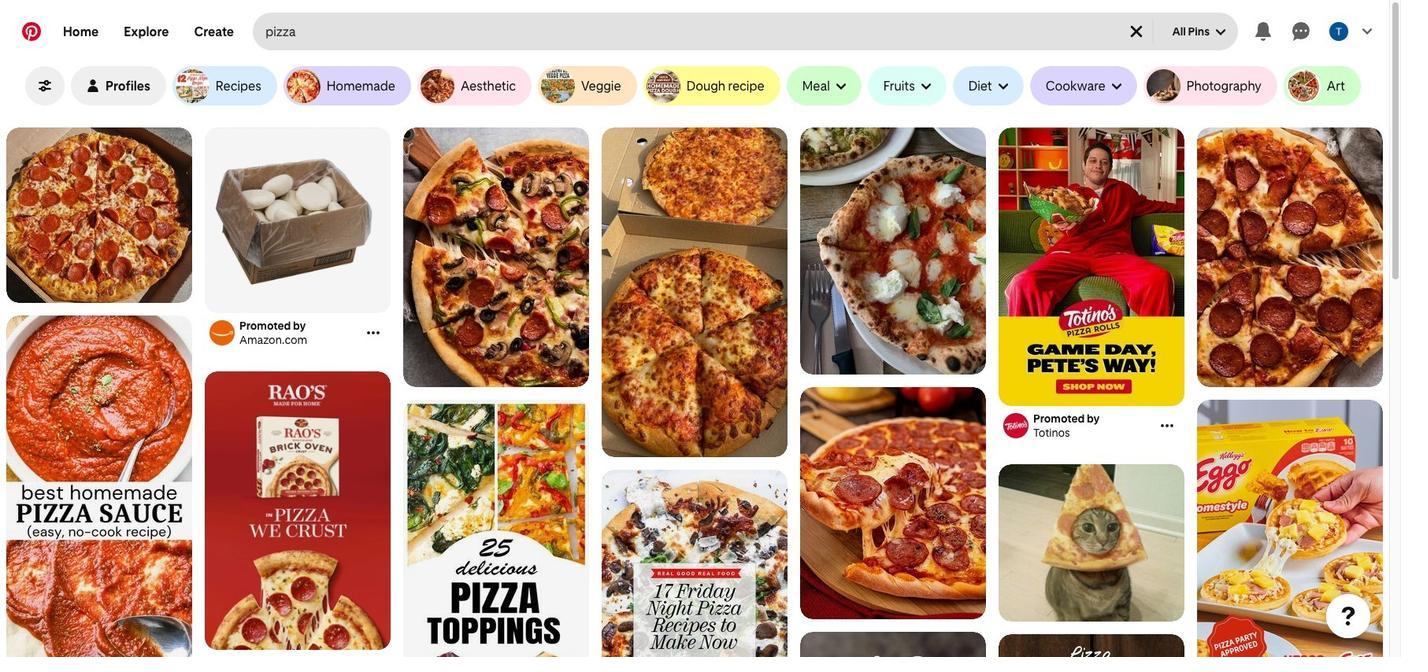 Task type: locate. For each thing, give the bounding box(es) containing it.
arrow down image
[[922, 82, 931, 91], [999, 82, 1008, 91], [1112, 82, 1122, 91]]

this contains an image of: 17 friday night homemade pizza recipes to make this fall - foodiecrush .com image
[[602, 470, 788, 658]]

0 vertical spatial this contains an image of: image
[[6, 128, 192, 303]]

1 arrow down image from the left
[[922, 82, 931, 91]]

Search text field
[[266, 13, 1115, 50]]

2 horizontal spatial arrow down image
[[1112, 82, 1122, 91]]

dropdown image
[[1217, 28, 1226, 37]]

1 vertical spatial this contains an image of: image
[[999, 465, 1185, 623]]

this contains an image of: pizza 🍕 image
[[602, 128, 788, 458]]

2 arrow down image from the left
[[999, 82, 1008, 91]]

person image
[[87, 80, 99, 92]]

this contains: top view of four different pizza toppings. image
[[403, 400, 589, 658]]

eggo homestyle waffles can be made into anything your heart desires. yes, even pizza. #leggowitheggo image
[[1198, 400, 1384, 658]]

3 arrow down image from the left
[[1112, 82, 1122, 91]]

this contains an image of: pizza dough recipe – best ever homemade pizza! image
[[1198, 128, 1384, 388]]

this contains an image of: image
[[6, 128, 192, 303], [999, 465, 1185, 623]]

pizza aesthetic wood fired pizza | italian cuisine | pinterest pizza | mozzarella cheese | burrata cheese | naples pizza |margherita pizza | authentic pizza | gourmet pizza | pizza dough recipe | pizza sauce | homemade pizza | pizza topping ideas | buffalo mozzarella image
[[801, 128, 986, 375]]

this contains: pizza dough-25x12oz-pizza frozen-pizza balls-ny style pizza-special family pizza nights image
[[205, 128, 391, 328]]

0 horizontal spatial arrow down image
[[922, 82, 931, 91]]

list
[[0, 128, 1390, 658]]

1 horizontal spatial arrow down image
[[999, 82, 1008, 91]]

1 horizontal spatial this contains an image of: image
[[999, 465, 1185, 623]]



Task type: vqa. For each thing, say whether or not it's contained in the screenshot.
the This contains an image of: Gino's Brick Oven Pizza on the right bottom of page
yes



Task type: describe. For each thing, give the bounding box(es) containing it.
the right way to do game day? it's pete's way. get your game day crowd to go wild with totino's pepperoni pizza rolls. it's got all the pete-za taste you love, and none of the hassle of pizza delivery! simply pop 'em in the oven and they'll be ready before kickoff. stock up today! image
[[999, 128, 1185, 407]]

filter image
[[39, 80, 51, 92]]

#pizza #foodhumor #foodtruck image
[[801, 388, 986, 620]]

crust up, premium sausage down.  this upside-down pizza recipe is literally a pizza turned upside down. your guests will be digging through the golden brown layer to the jimmy dean premium pork sausage, onions and green bell peppers wondering how they didn't think of this first. image
[[801, 633, 986, 658]]

this contains an image of: gino's brick oven pizza image
[[999, 635, 1185, 658]]

0 horizontal spatial this contains an image of: image
[[6, 128, 192, 303]]

this easy homemade pizza sauce recipe is made in 5 minutes with 8 ingredients. this no-cook sauce is truly the best pizza sauce recipe ever - developed from my experience working in a chicago pizzeria! image
[[6, 316, 192, 658]]

arrow down image
[[837, 82, 846, 91]]

this contains an image of: no-yeast pizza dough | recipe tin eats image
[[403, 128, 589, 388]]

tara schultz image
[[1330, 22, 1349, 41]]



